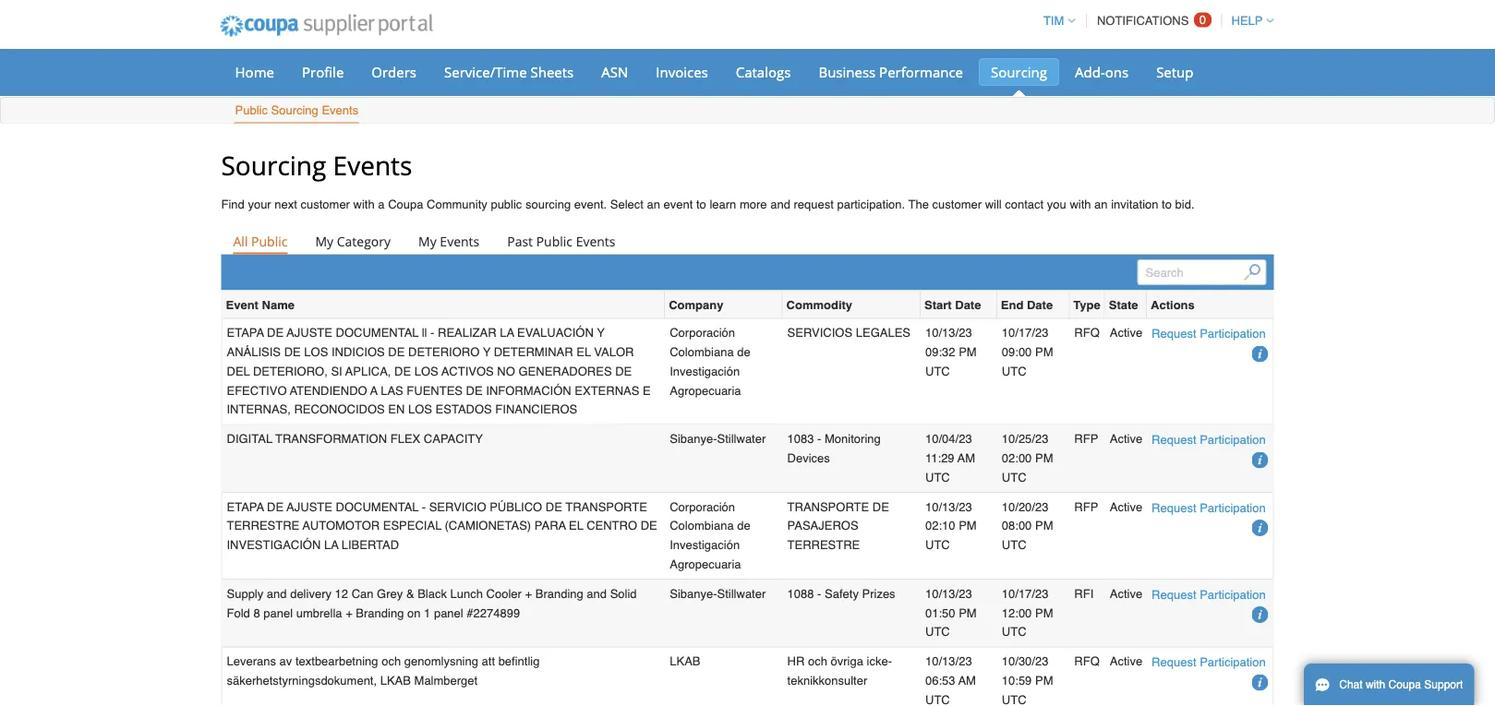Task type: describe. For each thing, give the bounding box(es) containing it.
corporación for etapa de ajuste documental ll - realizar la evaluación y análisis de los indicios de deterioro y determinar el valor del deterioro, si aplica, de los activos no generadores de efectivo atendiendo a las fuentes de información externas e internas, reconocidos en los estados financieros
[[670, 326, 735, 340]]

1 vertical spatial sourcing
[[271, 103, 318, 117]]

och inside "leverans av textbearbetning och genomlysning att befintlig säkerhetstyrningsdokument, lkab malmberget"
[[382, 655, 401, 668]]

devices
[[787, 451, 830, 465]]

utc for 10/25/23 02:00 pm utc
[[1002, 470, 1026, 484]]

rfp for 10/25/23 02:00 pm utc
[[1074, 432, 1098, 446]]

past public events
[[507, 232, 616, 250]]

deterioro,
[[253, 364, 328, 378]]

10/04/23 11:29 am utc
[[925, 432, 975, 484]]

0 vertical spatial coupa
[[388, 198, 423, 211]]

utc for 10/04/23 11:29 am utc
[[925, 470, 950, 484]]

supply and delivery 12 can grey & black lunch cooler + branding and solid fold 8 panel umbrella + branding on 1 panel #2274899
[[227, 587, 637, 620]]

befintlig
[[498, 655, 540, 668]]

utc for 10/17/23 09:00 pm utc
[[1002, 364, 1026, 378]]

community
[[427, 198, 487, 211]]

tim
[[1043, 14, 1064, 28]]

monitoring
[[825, 432, 881, 446]]

safety
[[825, 587, 859, 601]]

my events link
[[406, 228, 491, 254]]

documental for -
[[336, 500, 419, 514]]

terrestre inside etapa de ajuste documental - servicio público de transporte terrestre automotor especial (camionetas) para el centro de investigación la libertad
[[227, 519, 299, 533]]

1 horizontal spatial branding
[[535, 587, 583, 601]]

my events
[[418, 232, 479, 250]]

0 vertical spatial los
[[304, 345, 328, 359]]

legales
[[856, 326, 911, 340]]

utc for 10/17/23 12:00 pm utc
[[1002, 625, 1026, 639]]

name
[[262, 298, 295, 312]]

atendiendo
[[290, 384, 367, 397]]

the
[[908, 198, 929, 211]]

more
[[740, 198, 767, 211]]

asn
[[601, 62, 628, 81]]

pm for 12:00
[[1035, 606, 1053, 620]]

de right centro
[[641, 519, 657, 533]]

pm for 09:32
[[959, 345, 977, 359]]

sheets
[[531, 62, 574, 81]]

supply
[[227, 587, 263, 601]]

rfq for 10/17/23 09:00 pm utc
[[1074, 326, 1100, 340]]

will
[[985, 198, 1002, 211]]

participation for 10/25/23 02:00 pm utc
[[1200, 433, 1266, 447]]

1
[[424, 606, 431, 620]]

10:59
[[1002, 674, 1032, 688]]

asn link
[[589, 58, 640, 86]]

10/25/23 02:00 pm utc
[[1002, 432, 1053, 484]]

sourcing events
[[221, 147, 412, 182]]

2 horizontal spatial and
[[770, 198, 790, 211]]

2 customer from the left
[[932, 198, 982, 211]]

transporte inside etapa de ajuste documental - servicio público de transporte terrestre automotor especial (camionetas) para el centro de investigación la libertad
[[566, 500, 647, 514]]

1088 - safety prizes
[[787, 587, 895, 601]]

1083
[[787, 432, 814, 446]]

10/30/23
[[1002, 655, 1049, 668]]

2 vertical spatial los
[[408, 403, 432, 417]]

sourcing for sourcing
[[991, 62, 1047, 81]]

navigation containing notifications 0
[[1035, 3, 1274, 39]]

type state
[[1073, 298, 1138, 312]]

documental for ll
[[336, 326, 419, 340]]

de down name
[[267, 326, 284, 340]]

efectivo
[[227, 384, 287, 397]]

información
[[486, 384, 571, 397]]

rfp for 10/20/23 08:00 pm utc
[[1074, 500, 1098, 514]]

12:00
[[1002, 606, 1032, 620]]

chat with coupa support button
[[1304, 664, 1474, 706]]

company button
[[669, 295, 724, 314]]

service/time
[[444, 62, 527, 81]]

10/04/23
[[925, 432, 972, 446]]

request participation button for 10/30/23 10:59 pm utc
[[1152, 653, 1266, 672]]

event.
[[574, 198, 607, 211]]

1 vertical spatial branding
[[356, 606, 404, 620]]

sibanye-stillwater for 1088
[[670, 587, 766, 601]]

event name
[[226, 298, 295, 312]]

icke-
[[867, 655, 892, 668]]

date for end date
[[1027, 298, 1053, 312]]

tim link
[[1035, 14, 1075, 28]]

my for my events
[[418, 232, 437, 250]]

corporación colombiana de investigación agropecuaria for etapa de ajuste documental ll - realizar la evaluación y análisis de los indicios de deterioro y determinar el valor del deterioro, si aplica, de los activos no generadores de efectivo atendiendo a las fuentes de información externas e internas, reconocidos en los estados financieros
[[670, 326, 751, 397]]

with inside button
[[1366, 679, 1385, 692]]

chat with coupa support
[[1339, 679, 1463, 692]]

you
[[1047, 198, 1066, 211]]

etapa for etapa de ajuste documental - servicio público de transporte terrestre automotor especial (camionetas) para el centro de investigación la libertad
[[227, 500, 264, 514]]

fold
[[227, 606, 250, 620]]

request participation for 10/25/23 02:00 pm utc
[[1152, 433, 1266, 447]]

service/time sheets
[[444, 62, 574, 81]]

10/30/23 10:59 pm utc
[[1002, 655, 1053, 706]]

a
[[378, 198, 385, 211]]

10/13/23 06:53 am utc
[[925, 655, 976, 706]]

análisis
[[227, 345, 281, 359]]

sibanye-stillwater for 1083
[[670, 432, 766, 446]]

request participation button for 10/17/23 12:00 pm utc
[[1152, 585, 1266, 604]]

active for 10/30/23 10:59 pm utc
[[1110, 655, 1142, 668]]

internas,
[[227, 403, 291, 417]]

investigación for etapa de ajuste documental - servicio público de transporte terrestre automotor especial (camionetas) para el centro de investigación la libertad
[[670, 538, 740, 552]]

1 to from the left
[[696, 198, 706, 211]]

0 horizontal spatial +
[[346, 606, 353, 620]]

1 vertical spatial los
[[414, 364, 438, 378]]

el inside etapa de ajuste documental - servicio público de transporte terrestre automotor especial (camionetas) para el centro de investigación la libertad
[[569, 519, 583, 533]]

commodity
[[786, 298, 852, 312]]

utc for 10/13/23 01:50 pm utc
[[925, 625, 950, 639]]

black
[[418, 587, 447, 601]]

de down valor
[[615, 364, 632, 378]]

para
[[534, 519, 566, 533]]

business
[[819, 62, 876, 81]]

libertad
[[341, 538, 399, 552]]

prizes
[[862, 587, 895, 601]]

can
[[352, 587, 374, 601]]

flex
[[390, 432, 420, 446]]

active for 10/17/23 09:00 pm utc
[[1110, 326, 1142, 340]]

digital transformation  flex capacity
[[227, 432, 483, 446]]

request participation for 10/20/23 08:00 pm utc
[[1152, 501, 1266, 515]]

- right 1088 at bottom right
[[817, 587, 821, 601]]

colombiana for etapa de ajuste documental - servicio público de transporte terrestre automotor especial (camionetas) para el centro de investigación la libertad
[[670, 519, 734, 533]]

past public events link
[[495, 228, 628, 254]]

las
[[381, 384, 403, 397]]

de for servicios
[[737, 345, 751, 359]]

10/17/23 for 09:00
[[1002, 326, 1049, 340]]

public for all
[[251, 232, 288, 250]]

la inside the etapa de ajuste documental ll - realizar la evaluación y análisis de los indicios de deterioro y determinar el valor del deterioro, si aplica, de los activos no generadores de efectivo atendiendo a las fuentes de información externas e internas, reconocidos en los estados financieros
[[500, 326, 514, 340]]

1 vertical spatial y
[[483, 345, 491, 359]]

fuentes
[[407, 384, 463, 397]]

business performance
[[819, 62, 963, 81]]

de up deterioro,
[[284, 345, 301, 359]]

el inside the etapa de ajuste documental ll - realizar la evaluación y análisis de los indicios de deterioro y determinar el valor del deterioro, si aplica, de los activos no generadores de efectivo atendiendo a las fuentes de información externas e internas, reconocidos en los estados financieros
[[577, 345, 591, 359]]

sourcing for sourcing events
[[221, 147, 326, 182]]

my for my category
[[315, 232, 333, 250]]

transporte de pasajeros terrestre
[[787, 500, 889, 552]]

invoices link
[[644, 58, 720, 86]]

10/13/23 for 06:53
[[925, 655, 972, 668]]

1088
[[787, 587, 814, 601]]

participation for 10/30/23 10:59 pm utc
[[1200, 656, 1266, 669]]

rfq for 10/30/23 10:59 pm utc
[[1074, 655, 1100, 668]]

de up para
[[546, 500, 562, 514]]

start
[[924, 298, 952, 312]]

end date
[[1001, 298, 1053, 312]]

10/13/23 01:50 pm utc
[[925, 587, 977, 639]]

1 panel from the left
[[263, 606, 293, 620]]

10/20/23
[[1002, 500, 1049, 514]]

notifications
[[1097, 14, 1189, 28]]

find
[[221, 198, 245, 211]]

participation.
[[837, 198, 905, 211]]

02:00
[[1002, 451, 1032, 465]]

1 horizontal spatial with
[[1070, 198, 1091, 211]]

10/20/23 08:00 pm utc
[[1002, 500, 1053, 552]]

investigación for etapa de ajuste documental ll - realizar la evaluación y análisis de los indicios de deterioro y determinar el valor del deterioro, si aplica, de los activos no generadores de efectivo atendiendo a las fuentes de información externas e internas, reconocidos en los estados financieros
[[670, 364, 740, 378]]

1 horizontal spatial lkab
[[670, 655, 700, 668]]

your
[[248, 198, 271, 211]]

events down community
[[440, 232, 479, 250]]

invitation
[[1111, 198, 1159, 211]]

ll
[[422, 326, 427, 340]]

request participation for 10/17/23 12:00 pm utc
[[1152, 588, 1266, 602]]

en
[[388, 403, 405, 417]]

profile
[[302, 62, 344, 81]]

actions
[[1151, 298, 1195, 312]]

next
[[275, 198, 297, 211]]

event
[[664, 198, 693, 211]]

0
[[1199, 13, 1206, 27]]

lkab inside "leverans av textbearbetning och genomlysning att befintlig säkerhetstyrningsdokument, lkab malmberget"
[[380, 674, 411, 688]]

malmberget
[[414, 674, 478, 688]]

colombiana for etapa de ajuste documental ll - realizar la evaluación y análisis de los indicios de deterioro y determinar el valor del deterioro, si aplica, de los activos no generadores de efectivo atendiendo a las fuentes de información externas e internas, reconocidos en los estados financieros
[[670, 345, 734, 359]]

sibanye- for 1088 - safety prizes
[[670, 587, 717, 601]]

type button
[[1073, 295, 1101, 314]]

1 customer from the left
[[301, 198, 350, 211]]

my category link
[[303, 228, 403, 254]]

10/13/23 09:32 pm utc
[[925, 326, 977, 378]]



Task type: locate. For each thing, give the bounding box(es) containing it.
pm down 10/20/23
[[1035, 519, 1053, 533]]

10/13/23 inside 10/13/23 09:32 pm utc
[[925, 326, 972, 340]]

1 10/17/23 from the top
[[1002, 326, 1049, 340]]

3 10/13/23 from the top
[[925, 587, 972, 601]]

branding down grey
[[356, 606, 404, 620]]

0 horizontal spatial to
[[696, 198, 706, 211]]

am inside 10/04/23 11:29 am utc
[[958, 451, 975, 465]]

panel right the 8
[[263, 606, 293, 620]]

etapa inside the etapa de ajuste documental ll - realizar la evaluación y análisis de los indicios de deterioro y determinar el valor del deterioro, si aplica, de los activos no generadores de efectivo atendiendo a las fuentes de información externas e internas, reconocidos en los estados financieros
[[227, 326, 264, 340]]

terrestre up investigación
[[227, 519, 299, 533]]

date for start date
[[955, 298, 981, 312]]

help link
[[1223, 14, 1274, 28]]

1 rfq from the top
[[1074, 326, 1100, 340]]

activos
[[441, 364, 494, 378]]

pm for 10:59
[[1035, 674, 1053, 688]]

colombiana down company button
[[670, 345, 734, 359]]

documental up indicios
[[336, 326, 419, 340]]

coupa supplier portal image
[[207, 3, 445, 49]]

request participation button for 10/25/23 02:00 pm utc
[[1152, 430, 1266, 450]]

0 horizontal spatial lkab
[[380, 674, 411, 688]]

0 vertical spatial colombiana
[[670, 345, 734, 359]]

09:32
[[925, 345, 955, 359]]

pm right 09:00 at the right of the page
[[1035, 345, 1053, 359]]

0 vertical spatial sourcing
[[991, 62, 1047, 81]]

2 10/17/23 from the top
[[1002, 587, 1049, 601]]

10/13/23 inside the 10/13/23 02:10 pm utc
[[925, 500, 972, 514]]

indicios
[[331, 345, 385, 359]]

participation for 10/20/23 08:00 pm utc
[[1200, 501, 1266, 515]]

1 horizontal spatial my
[[418, 232, 437, 250]]

0 vertical spatial lkab
[[670, 655, 700, 668]]

ajuste inside etapa de ajuste documental - servicio público de transporte terrestre automotor especial (camionetas) para el centro de investigación la libertad
[[287, 500, 332, 514]]

0 vertical spatial branding
[[535, 587, 583, 601]]

public
[[491, 198, 522, 211]]

de left the 10/13/23 02:10 pm utc
[[872, 500, 889, 514]]

request
[[1152, 327, 1196, 341], [1152, 433, 1196, 447], [1152, 501, 1196, 515], [1152, 588, 1196, 602], [1152, 656, 1196, 669]]

utc inside the 10/17/23 09:00 pm utc
[[1002, 364, 1026, 378]]

#2274899
[[467, 606, 520, 620]]

start date button
[[924, 295, 981, 314]]

1 vertical spatial etapa
[[227, 500, 264, 514]]

stillwater for 1088 - safety prizes
[[717, 587, 766, 601]]

4 active from the top
[[1110, 587, 1142, 601]]

de inside "transporte de pasajeros terrestre"
[[872, 500, 889, 514]]

3 request from the top
[[1152, 501, 1196, 515]]

utc down 09:32
[[925, 364, 950, 378]]

2 och from the left
[[808, 655, 827, 668]]

2 corporación from the top
[[670, 500, 735, 514]]

utc for 10/13/23 02:10 pm utc
[[925, 538, 950, 552]]

0 vertical spatial la
[[500, 326, 514, 340]]

request for 10/20/23 08:00 pm utc
[[1152, 501, 1196, 515]]

4 participation from the top
[[1200, 588, 1266, 602]]

10/17/23 for 12:00
[[1002, 587, 1049, 601]]

2 horizontal spatial with
[[1366, 679, 1385, 692]]

2 rfp from the top
[[1074, 500, 1098, 514]]

2 sibanye- from the top
[[670, 587, 717, 601]]

y up activos
[[483, 345, 491, 359]]

evaluación
[[517, 326, 594, 340]]

1 vertical spatial el
[[569, 519, 583, 533]]

4 request participation from the top
[[1152, 588, 1266, 602]]

1 horizontal spatial y
[[597, 326, 605, 340]]

10/13/23 for 09:32
[[925, 326, 972, 340]]

0 vertical spatial etapa
[[227, 326, 264, 340]]

participation for 10/17/23 12:00 pm utc
[[1200, 588, 1266, 602]]

ons
[[1105, 62, 1129, 81]]

etapa de ajuste documental ll - realizar la evaluación y análisis de los indicios de deterioro y determinar el valor del deterioro, si aplica, de los activos no generadores de efectivo atendiendo a las fuentes de información externas e internas, reconocidos en los estados financieros
[[227, 326, 651, 417]]

1 sibanye- from the top
[[670, 432, 717, 446]]

10/17/23 12:00 pm utc
[[1002, 587, 1053, 639]]

events down event.
[[576, 232, 616, 250]]

0 vertical spatial rfp
[[1074, 432, 1098, 446]]

0 vertical spatial terrestre
[[227, 519, 299, 533]]

1 participation from the top
[[1200, 327, 1266, 341]]

0 vertical spatial sibanye-
[[670, 432, 717, 446]]

transformation
[[275, 432, 387, 446]]

0 vertical spatial stillwater
[[717, 432, 766, 446]]

1 vertical spatial corporación colombiana de investigación agropecuaria
[[670, 500, 751, 571]]

0 vertical spatial 10/17/23
[[1002, 326, 1049, 340]]

sibanye-stillwater
[[670, 432, 766, 446], [670, 587, 766, 601]]

1 10/13/23 from the top
[[925, 326, 972, 340]]

event
[[226, 298, 258, 312]]

1 vertical spatial agropecuaria
[[670, 557, 741, 571]]

+ down "12"
[[346, 606, 353, 620]]

2 documental from the top
[[336, 500, 419, 514]]

3 request participation button from the top
[[1152, 498, 1266, 518]]

state
[[1109, 298, 1138, 312]]

1 horizontal spatial panel
[[434, 606, 463, 620]]

pm right 01:50
[[959, 606, 977, 620]]

10/13/23 up 09:32
[[925, 326, 972, 340]]

Search text field
[[1137, 259, 1267, 285]]

rfp right 10/25/23
[[1074, 432, 1098, 446]]

utc inside 10/13/23 09:32 pm utc
[[925, 364, 950, 378]]

1 vertical spatial corporación
[[670, 500, 735, 514]]

sibanye- for 1083 - monitoring devices
[[670, 432, 717, 446]]

1 stillwater from the top
[[717, 432, 766, 446]]

utc down 01:50
[[925, 625, 950, 639]]

etapa inside etapa de ajuste documental - servicio público de transporte terrestre automotor especial (camionetas) para el centro de investigación la libertad
[[227, 500, 264, 514]]

utc down 08:00
[[1002, 538, 1026, 552]]

etapa up análisis
[[227, 326, 264, 340]]

0 vertical spatial corporación colombiana de investigación agropecuaria
[[670, 326, 751, 397]]

0 horizontal spatial coupa
[[388, 198, 423, 211]]

hr
[[787, 655, 805, 668]]

1 vertical spatial ajuste
[[287, 500, 332, 514]]

investigación
[[227, 538, 321, 552]]

am for 10/04/23
[[958, 451, 975, 465]]

ajuste for análisis
[[287, 326, 332, 340]]

- inside etapa de ajuste documental - servicio público de transporte terrestre automotor especial (camionetas) para el centro de investigación la libertad
[[422, 500, 426, 514]]

2 sibanye-stillwater from the top
[[670, 587, 766, 601]]

date inside button
[[1027, 298, 1053, 312]]

el
[[577, 345, 591, 359], [569, 519, 583, 533]]

pm for 09:00
[[1035, 345, 1053, 359]]

am right the 06:53 at the bottom right of page
[[958, 674, 976, 688]]

corporación colombiana de investigación agropecuaria for etapa de ajuste documental - servicio público de transporte terrestre automotor especial (camionetas) para el centro de investigación la libertad
[[670, 500, 751, 571]]

tab list
[[221, 228, 1274, 254]]

10/17/23 inside the 10/17/23 09:00 pm utc
[[1002, 326, 1049, 340]]

1 horizontal spatial date
[[1027, 298, 1053, 312]]

stillwater left the 1083
[[717, 432, 766, 446]]

profile link
[[290, 58, 356, 86]]

public right "all"
[[251, 232, 288, 250]]

ajuste inside the etapa de ajuste documental ll - realizar la evaluación y análisis de los indicios de deterioro y determinar el valor del deterioro, si aplica, de los activos no generadores de efectivo atendiendo a las fuentes de información externas e internas, reconocidos en los estados financieros
[[287, 326, 332, 340]]

utc inside "10/20/23 08:00 pm utc"
[[1002, 538, 1026, 552]]

1 my from the left
[[315, 232, 333, 250]]

8
[[253, 606, 260, 620]]

pm inside 10/30/23 10:59 pm utc
[[1035, 674, 1053, 688]]

learn
[[710, 198, 736, 211]]

my inside 'my category' link
[[315, 232, 333, 250]]

los up fuentes
[[414, 364, 438, 378]]

0 vertical spatial +
[[525, 587, 532, 601]]

0 horizontal spatial och
[[382, 655, 401, 668]]

rfq down type button
[[1074, 326, 1100, 340]]

pm inside 10/17/23 12:00 pm utc
[[1035, 606, 1053, 620]]

1 horizontal spatial coupa
[[1389, 679, 1421, 692]]

10/17/23 inside 10/17/23 12:00 pm utc
[[1002, 587, 1049, 601]]

pm for 02:00
[[1035, 451, 1053, 465]]

och inside hr och övriga icke- teknikkonsulter
[[808, 655, 827, 668]]

utc down 10:59
[[1002, 693, 1026, 706]]

el up generadores
[[577, 345, 591, 359]]

type
[[1073, 298, 1101, 312]]

10/17/23
[[1002, 326, 1049, 340], [1002, 587, 1049, 601]]

5 request participation from the top
[[1152, 656, 1266, 669]]

sourcing down "profile" link
[[271, 103, 318, 117]]

with right chat
[[1366, 679, 1385, 692]]

utc for 10/13/23 06:53 am utc
[[925, 693, 950, 706]]

10/13/23 inside 10/13/23 06:53 am utc
[[925, 655, 972, 668]]

end date button
[[1001, 295, 1053, 314]]

date inside "button"
[[955, 298, 981, 312]]

1 vertical spatial investigación
[[670, 538, 740, 552]]

etapa de ajuste documental - servicio público de transporte terrestre automotor especial (camionetas) para el centro de investigación la libertad
[[227, 500, 657, 552]]

stillwater left 1088 at bottom right
[[717, 587, 766, 601]]

3 request participation from the top
[[1152, 501, 1266, 515]]

1 documental from the top
[[336, 326, 419, 340]]

2 my from the left
[[418, 232, 437, 250]]

1 active from the top
[[1110, 326, 1142, 340]]

coupa inside button
[[1389, 679, 1421, 692]]

and right the supply
[[267, 587, 287, 601]]

la down the automotor
[[324, 538, 338, 552]]

an left the "event"
[[647, 198, 660, 211]]

support
[[1424, 679, 1463, 692]]

1 vertical spatial 10/17/23
[[1002, 587, 1049, 601]]

1 horizontal spatial customer
[[932, 198, 982, 211]]

5 request from the top
[[1152, 656, 1196, 669]]

- right ll
[[430, 326, 434, 340]]

corporación for etapa de ajuste documental - servicio público de transporte terrestre automotor especial (camionetas) para el centro de investigación la libertad
[[670, 500, 735, 514]]

0 horizontal spatial panel
[[263, 606, 293, 620]]

deterioro
[[408, 345, 480, 359]]

utc inside 10/30/23 10:59 pm utc
[[1002, 693, 1026, 706]]

catalogs
[[736, 62, 791, 81]]

la
[[500, 326, 514, 340], [324, 538, 338, 552]]

utc for 10/13/23 09:32 pm utc
[[925, 364, 950, 378]]

och left genomlysning
[[382, 655, 401, 668]]

documental inside etapa de ajuste documental - servicio público de transporte terrestre automotor especial (camionetas) para el centro de investigación la libertad
[[336, 500, 419, 514]]

4 request participation button from the top
[[1152, 585, 1266, 604]]

event name button
[[226, 295, 295, 314]]

pm
[[959, 345, 977, 359], [1035, 345, 1053, 359], [1035, 451, 1053, 465], [959, 519, 977, 533], [1035, 519, 1053, 533], [959, 606, 977, 620], [1035, 606, 1053, 620], [1035, 674, 1053, 688]]

0 horizontal spatial and
[[267, 587, 287, 601]]

pm down 10/25/23
[[1035, 451, 1053, 465]]

1 horizontal spatial terrestre
[[787, 538, 860, 552]]

2 request participation button from the top
[[1152, 430, 1266, 450]]

pm inside the 10/13/23 02:10 pm utc
[[959, 519, 977, 533]]

2 panel from the left
[[434, 606, 463, 620]]

2 to from the left
[[1162, 198, 1172, 211]]

genomlysning
[[404, 655, 478, 668]]

pm for 01:50
[[959, 606, 977, 620]]

capacity
[[424, 432, 483, 446]]

1 vertical spatial de
[[737, 519, 751, 533]]

active
[[1110, 326, 1142, 340], [1110, 432, 1142, 446], [1110, 500, 1142, 514], [1110, 587, 1142, 601], [1110, 655, 1142, 668]]

and
[[770, 198, 790, 211], [267, 587, 287, 601], [587, 587, 607, 601]]

0 vertical spatial investigación
[[670, 364, 740, 378]]

request participation for 10/30/23 10:59 pm utc
[[1152, 656, 1266, 669]]

an left invitation at the right of page
[[1094, 198, 1108, 211]]

0 vertical spatial sibanye-stillwater
[[670, 432, 766, 446]]

3 active from the top
[[1110, 500, 1142, 514]]

documental up libertad
[[336, 500, 419, 514]]

los right en
[[408, 403, 432, 417]]

1 request from the top
[[1152, 327, 1196, 341]]

1 vertical spatial sibanye-
[[670, 587, 717, 601]]

2 agropecuaria from the top
[[670, 557, 741, 571]]

0 vertical spatial agropecuaria
[[670, 384, 741, 397]]

2 date from the left
[[1027, 298, 1053, 312]]

0 horizontal spatial with
[[353, 198, 375, 211]]

to left bid.
[[1162, 198, 1172, 211]]

1 horizontal spatial and
[[587, 587, 607, 601]]

2 10/13/23 from the top
[[925, 500, 972, 514]]

5 request participation button from the top
[[1152, 653, 1266, 672]]

3 participation from the top
[[1200, 501, 1266, 515]]

add-ons
[[1075, 62, 1129, 81]]

0 vertical spatial am
[[958, 451, 975, 465]]

2 participation from the top
[[1200, 433, 1266, 447]]

terrestre down pasajeros
[[787, 538, 860, 552]]

pm for 02:10
[[959, 519, 977, 533]]

rfq
[[1074, 326, 1100, 340], [1074, 655, 1100, 668]]

2 active from the top
[[1110, 432, 1142, 446]]

1 de from the top
[[737, 345, 751, 359]]

2 corporación colombiana de investigación agropecuaria from the top
[[670, 500, 751, 571]]

1083 - monitoring devices
[[787, 432, 881, 465]]

1 horizontal spatial la
[[500, 326, 514, 340]]

1 horizontal spatial och
[[808, 655, 827, 668]]

1 request participation from the top
[[1152, 327, 1266, 341]]

utc
[[925, 364, 950, 378], [1002, 364, 1026, 378], [925, 470, 950, 484], [1002, 470, 1026, 484], [925, 538, 950, 552], [1002, 538, 1026, 552], [925, 625, 950, 639], [1002, 625, 1026, 639], [925, 693, 950, 706], [1002, 693, 1026, 706]]

0 vertical spatial y
[[597, 326, 605, 340]]

2 de from the top
[[737, 519, 751, 533]]

pm right "12:00" at right bottom
[[1035, 606, 1053, 620]]

participation for 10/17/23 09:00 pm utc
[[1200, 327, 1266, 341]]

10/17/23 up 09:00 at the right of the page
[[1002, 326, 1049, 340]]

1 vertical spatial lkab
[[380, 674, 411, 688]]

active for 10/20/23 08:00 pm utc
[[1110, 500, 1142, 514]]

1 vertical spatial terrestre
[[787, 538, 860, 552]]

customer
[[301, 198, 350, 211], [932, 198, 982, 211]]

1 ajuste from the top
[[287, 326, 332, 340]]

utc inside 10/25/23 02:00 pm utc
[[1002, 470, 1026, 484]]

1 vertical spatial documental
[[336, 500, 419, 514]]

10/17/23 up "12:00" at right bottom
[[1002, 587, 1049, 601]]

customer left will
[[932, 198, 982, 211]]

service/time sheets link
[[432, 58, 586, 86]]

utc inside 10/13/23 01:50 pm utc
[[925, 625, 950, 639]]

sourcing down tim
[[991, 62, 1047, 81]]

active for 10/17/23 12:00 pm utc
[[1110, 587, 1142, 601]]

sibanye-
[[670, 432, 717, 446], [670, 587, 717, 601]]

0 horizontal spatial date
[[955, 298, 981, 312]]

10/13/23 02:10 pm utc
[[925, 500, 977, 552]]

my left category
[[315, 232, 333, 250]]

pm inside "10/20/23 08:00 pm utc"
[[1035, 519, 1053, 533]]

0 vertical spatial documental
[[336, 326, 419, 340]]

0 horizontal spatial transporte
[[566, 500, 647, 514]]

1 an from the left
[[647, 198, 660, 211]]

1 corporación colombiana de investigación agropecuaria from the top
[[670, 326, 751, 397]]

invoices
[[656, 62, 708, 81]]

financieros
[[495, 403, 577, 417]]

ajuste down name
[[287, 326, 332, 340]]

my
[[315, 232, 333, 250], [418, 232, 437, 250]]

2 etapa from the top
[[227, 500, 264, 514]]

utc for 10/30/23 10:59 pm utc
[[1002, 693, 1026, 706]]

terrestre inside "transporte de pasajeros terrestre"
[[787, 538, 860, 552]]

my inside my events link
[[418, 232, 437, 250]]

rfp right 10/20/23
[[1074, 500, 1098, 514]]

transporte up pasajeros
[[787, 500, 869, 514]]

4 10/13/23 from the top
[[925, 655, 972, 668]]

documental inside the etapa de ajuste documental ll - realizar la evaluación y análisis de los indicios de deterioro y determinar el valor del deterioro, si aplica, de los activos no generadores de efectivo atendiendo a las fuentes de información externas e internas, reconocidos en los estados financieros
[[336, 326, 419, 340]]

rfq right 10/30/23
[[1074, 655, 1100, 668]]

2 rfq from the top
[[1074, 655, 1100, 668]]

utc down the 06:53 at the bottom right of page
[[925, 693, 950, 706]]

sibanye-stillwater left the 1083
[[670, 432, 766, 446]]

1 vertical spatial rfq
[[1074, 655, 1100, 668]]

sourcing up next
[[221, 147, 326, 182]]

events down "profile" link
[[322, 103, 358, 117]]

colombiana
[[670, 345, 734, 359], [670, 519, 734, 533]]

agropecuaria for etapa de ajuste documental - servicio público de transporte terrestre automotor especial (camionetas) para el centro de investigación la libertad
[[670, 557, 741, 571]]

orders link
[[360, 58, 429, 86]]

request for 10/30/23 10:59 pm utc
[[1152, 656, 1196, 669]]

my down community
[[418, 232, 437, 250]]

utc for 10/20/23 08:00 pm utc
[[1002, 538, 1026, 552]]

+ right cooler
[[525, 587, 532, 601]]

06:53
[[925, 674, 955, 688]]

coupa left support at the bottom of the page
[[1389, 679, 1421, 692]]

0 horizontal spatial my
[[315, 232, 333, 250]]

performance
[[879, 62, 963, 81]]

4 request from the top
[[1152, 588, 1196, 602]]

2 stillwater from the top
[[717, 587, 766, 601]]

company
[[669, 298, 724, 312]]

etapa for etapa de ajuste documental ll - realizar la evaluación y análisis de los indicios de deterioro y determinar el valor del deterioro, si aplica, de los activos no generadores de efectivo atendiendo a las fuentes de información externas e internas, reconocidos en los estados financieros
[[227, 326, 264, 340]]

tab list containing all public
[[221, 228, 1274, 254]]

chat
[[1339, 679, 1363, 692]]

pm for 08:00
[[1035, 519, 1053, 533]]

date
[[955, 298, 981, 312], [1027, 298, 1053, 312]]

01:50
[[925, 606, 955, 620]]

utc down 11:29
[[925, 470, 950, 484]]

1 vertical spatial la
[[324, 538, 338, 552]]

utc down "12:00" at right bottom
[[1002, 625, 1026, 639]]

2 ajuste from the top
[[287, 500, 332, 514]]

public right past
[[536, 232, 573, 250]]

1 etapa from the top
[[227, 326, 264, 340]]

1 horizontal spatial an
[[1094, 198, 1108, 211]]

events up a
[[333, 147, 412, 182]]

0 horizontal spatial customer
[[301, 198, 350, 211]]

1 vertical spatial sibanye-stillwater
[[670, 587, 766, 601]]

10/13/23 up the "02:10"
[[925, 500, 972, 514]]

1 agropecuaria from the top
[[670, 384, 741, 397]]

utc inside 10/13/23 06:53 am utc
[[925, 693, 950, 706]]

la inside etapa de ajuste documental - servicio público de transporte terrestre automotor especial (camionetas) para el centro de investigación la libertad
[[324, 538, 338, 552]]

to left learn
[[696, 198, 706, 211]]

transporte up centro
[[566, 500, 647, 514]]

1 och from the left
[[382, 655, 401, 668]]

0 vertical spatial de
[[737, 345, 751, 359]]

setup link
[[1144, 58, 1206, 86]]

ajuste for automotor
[[287, 500, 332, 514]]

notifications 0
[[1097, 13, 1206, 28]]

request for 10/17/23 12:00 pm utc
[[1152, 588, 1196, 602]]

customer right next
[[301, 198, 350, 211]]

10/13/23 for 01:50
[[925, 587, 972, 601]]

sibanye-stillwater left 1088 at bottom right
[[670, 587, 766, 601]]

1 horizontal spatial +
[[525, 587, 532, 601]]

del
[[227, 364, 250, 378]]

1 colombiana from the top
[[670, 345, 734, 359]]

10/13/23 up 01:50
[[925, 587, 972, 601]]

and right more
[[770, 198, 790, 211]]

active for 10/25/23 02:00 pm utc
[[1110, 432, 1142, 446]]

- inside 1083 - monitoring devices
[[817, 432, 821, 446]]

0 horizontal spatial y
[[483, 345, 491, 359]]

utc inside 10/04/23 11:29 am utc
[[925, 470, 950, 484]]

request for 10/25/23 02:00 pm utc
[[1152, 433, 1196, 447]]

10/13/23 for 02:10
[[925, 500, 972, 514]]

transporte inside "transporte de pasajeros terrestre"
[[787, 500, 869, 514]]

realizar
[[438, 326, 496, 340]]

1 horizontal spatial transporte
[[787, 500, 869, 514]]

utc inside 10/17/23 12:00 pm utc
[[1002, 625, 1026, 639]]

servicio
[[429, 500, 486, 514]]

0 vertical spatial ajuste
[[287, 326, 332, 340]]

participation
[[1200, 327, 1266, 341], [1200, 433, 1266, 447], [1200, 501, 1266, 515], [1200, 588, 1266, 602], [1200, 656, 1266, 669]]

utc down 02:00
[[1002, 470, 1026, 484]]

2 request participation from the top
[[1152, 433, 1266, 447]]

los up deterioro,
[[304, 345, 328, 359]]

utc down the "02:10"
[[925, 538, 950, 552]]

request participation button for 10/17/23 09:00 pm utc
[[1152, 324, 1266, 344]]

el right para
[[569, 519, 583, 533]]

10/17/23 09:00 pm utc
[[1002, 326, 1053, 378]]

2 request from the top
[[1152, 433, 1196, 447]]

10/13/23 up the 06:53 at the bottom right of page
[[925, 655, 972, 668]]

determinar
[[494, 345, 573, 359]]

la up determinar
[[500, 326, 514, 340]]

with left a
[[353, 198, 375, 211]]

de down activos
[[466, 384, 483, 397]]

de up las
[[394, 364, 411, 378]]

de up aplica,
[[388, 345, 405, 359]]

find your next customer with a coupa community public sourcing event. select an event to learn more and request participation. the customer will contact you with an invitation to bid.
[[221, 198, 1195, 211]]

1 vertical spatial am
[[958, 674, 976, 688]]

pm inside the 10/17/23 09:00 pm utc
[[1035, 345, 1053, 359]]

de for transporte
[[737, 519, 751, 533]]

with right "you"
[[1070, 198, 1091, 211]]

home link
[[223, 58, 286, 86]]

branding right cooler
[[535, 587, 583, 601]]

1 vertical spatial +
[[346, 606, 353, 620]]

1 vertical spatial colombiana
[[670, 519, 734, 533]]

search image
[[1244, 264, 1261, 281]]

date right the end
[[1027, 298, 1053, 312]]

teknikkonsulter
[[787, 674, 867, 688]]

1 sibanye-stillwater from the top
[[670, 432, 766, 446]]

y up valor
[[597, 326, 605, 340]]

1 date from the left
[[955, 298, 981, 312]]

10/13/23 inside 10/13/23 01:50 pm utc
[[925, 587, 972, 601]]

1 vertical spatial stillwater
[[717, 587, 766, 601]]

0 horizontal spatial an
[[647, 198, 660, 211]]

1 vertical spatial rfp
[[1074, 500, 1098, 514]]

agropecuaria for etapa de ajuste documental ll - realizar la evaluación y análisis de los indicios de deterioro y determinar el valor del deterioro, si aplica, de los activos no generadores de efectivo atendiendo a las fuentes de información externas e internas, reconocidos en los estados financieros
[[670, 384, 741, 397]]

am inside 10/13/23 06:53 am utc
[[958, 674, 976, 688]]

0 horizontal spatial terrestre
[[227, 519, 299, 533]]

de up investigación
[[267, 500, 284, 514]]

navigation
[[1035, 3, 1274, 39]]

ajuste up the automotor
[[287, 500, 332, 514]]

0 horizontal spatial branding
[[356, 606, 404, 620]]

public down home link at the top of page
[[235, 103, 268, 117]]

etapa up investigación
[[227, 500, 264, 514]]

public
[[235, 103, 268, 117], [251, 232, 288, 250], [536, 232, 573, 250]]

coupa right a
[[388, 198, 423, 211]]

10/25/23
[[1002, 432, 1049, 446]]

utc inside the 10/13/23 02:10 pm utc
[[925, 538, 950, 552]]

rfp
[[1074, 432, 1098, 446], [1074, 500, 1098, 514]]

and left the solid
[[587, 587, 607, 601]]

public for past
[[536, 232, 573, 250]]

0 horizontal spatial la
[[324, 538, 338, 552]]

request participation for 10/17/23 09:00 pm utc
[[1152, 327, 1266, 341]]

public sourcing events
[[235, 103, 358, 117]]

to
[[696, 198, 706, 211], [1162, 198, 1172, 211]]

on
[[407, 606, 421, 620]]

pm inside 10/13/23 09:32 pm utc
[[959, 345, 977, 359]]

sourcing link
[[979, 58, 1059, 86]]

am for 10/13/23
[[958, 674, 976, 688]]

1 rfp from the top
[[1074, 432, 1098, 446]]

pm down 10/30/23
[[1035, 674, 1053, 688]]

1 vertical spatial coupa
[[1389, 679, 1421, 692]]

request participation button for 10/20/23 08:00 pm utc
[[1152, 498, 1266, 518]]

0 vertical spatial corporación
[[670, 326, 735, 340]]

2 vertical spatial sourcing
[[221, 147, 326, 182]]

- inside the etapa de ajuste documental ll - realizar la evaluación y análisis de los indicios de deterioro y determinar el valor del deterioro, si aplica, de los activos no generadores de efectivo atendiendo a las fuentes de información externas e internas, reconocidos en los estados financieros
[[430, 326, 434, 340]]

2 investigación from the top
[[670, 538, 740, 552]]

pm inside 10/13/23 01:50 pm utc
[[959, 606, 977, 620]]

pm inside 10/25/23 02:00 pm utc
[[1035, 451, 1053, 465]]

corporación
[[670, 326, 735, 340], [670, 500, 735, 514]]

1 horizontal spatial to
[[1162, 198, 1172, 211]]

panel right 1
[[434, 606, 463, 620]]

- up especial
[[422, 500, 426, 514]]

5 participation from the top
[[1200, 656, 1266, 669]]

(camionetas)
[[445, 519, 531, 533]]

servicios legales
[[787, 326, 911, 340]]

am down 10/04/23
[[958, 451, 975, 465]]

2 an from the left
[[1094, 198, 1108, 211]]

1 investigación from the top
[[670, 364, 740, 378]]

2 colombiana from the top
[[670, 519, 734, 533]]

1 transporte from the left
[[566, 500, 647, 514]]

0 vertical spatial rfq
[[1074, 326, 1100, 340]]

date right start
[[955, 298, 981, 312]]

11:29
[[925, 451, 955, 465]]

0 vertical spatial el
[[577, 345, 591, 359]]

stillwater for 1083 - monitoring devices
[[717, 432, 766, 446]]

2 transporte from the left
[[787, 500, 869, 514]]

1 request participation button from the top
[[1152, 324, 1266, 344]]

utc down 09:00 at the right of the page
[[1002, 364, 1026, 378]]

1 corporación from the top
[[670, 326, 735, 340]]

delivery
[[290, 587, 331, 601]]

request for 10/17/23 09:00 pm utc
[[1152, 327, 1196, 341]]

5 active from the top
[[1110, 655, 1142, 668]]



Task type: vqa. For each thing, say whether or not it's contained in the screenshot.


